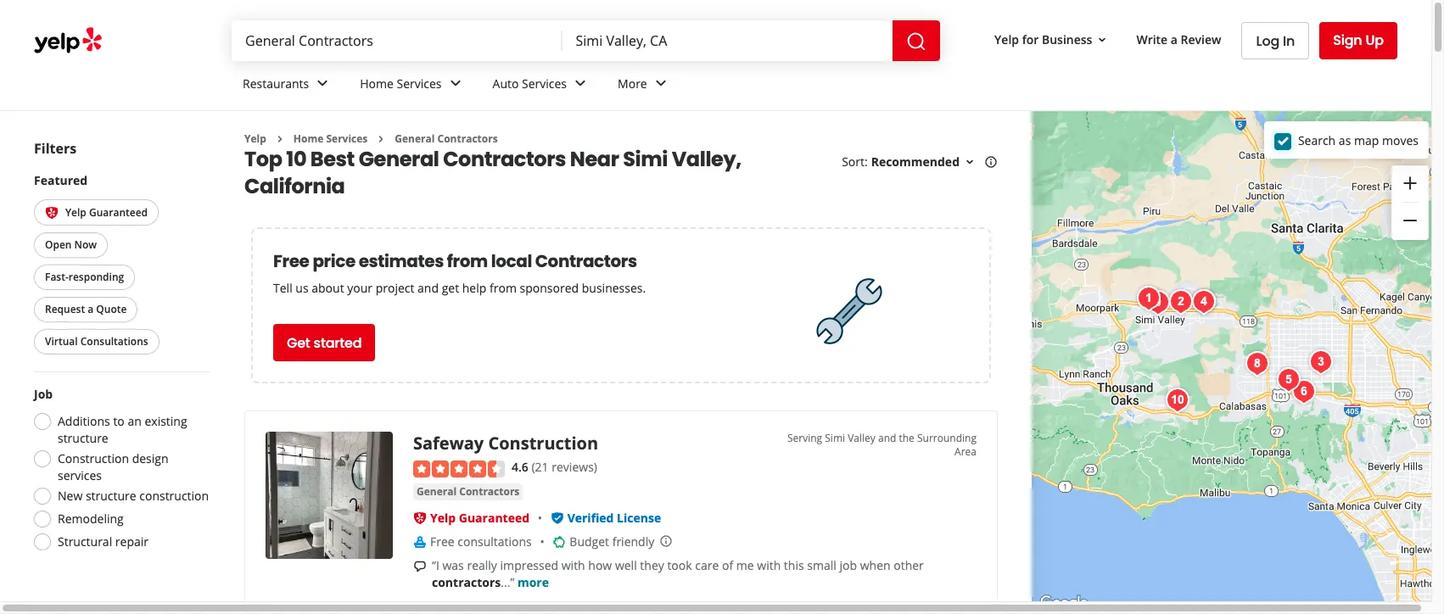 Task type: locate. For each thing, give the bounding box(es) containing it.
services right 10
[[326, 132, 368, 146]]

24 chevron down v2 image right auto services
[[570, 73, 591, 94]]

contractors inside 'top 10 best general contractors near simi valley, california'
[[443, 145, 566, 173]]

1 horizontal spatial services
[[397, 75, 442, 91]]

estimates
[[359, 250, 444, 274]]

0 horizontal spatial and
[[417, 280, 439, 296]]

verified license button
[[567, 510, 661, 526]]

0 vertical spatial structure
[[58, 431, 108, 447]]

more
[[518, 574, 549, 590]]

a left 'quote'
[[88, 302, 94, 317]]

yelp left for
[[994, 31, 1019, 47]]

home services down find 'text field'
[[360, 75, 442, 91]]

in
[[1283, 31, 1295, 50]]

how
[[588, 557, 612, 573]]

home services
[[360, 75, 442, 91], [293, 132, 368, 146]]

0 horizontal spatial construction
[[58, 451, 129, 467]]

guaranteed inside featured group
[[89, 205, 148, 220]]

home right top
[[293, 132, 324, 146]]

0 vertical spatial and
[[417, 280, 439, 296]]

1 16 chevron right v2 image from the left
[[273, 132, 287, 146]]

0 horizontal spatial none field
[[245, 31, 549, 50]]

to
[[113, 414, 125, 430]]

general inside 'top 10 best general contractors near simi valley, california'
[[359, 145, 439, 173]]

price
[[313, 250, 355, 274]]

3 24 chevron down v2 image from the left
[[570, 73, 591, 94]]

24 chevron down v2 image for home services
[[445, 73, 465, 94]]

0 vertical spatial guaranteed
[[89, 205, 148, 220]]

filters
[[34, 139, 77, 158]]

log
[[1256, 31, 1280, 50]]

4 24 chevron down v2 image from the left
[[651, 73, 671, 94]]

24 chevron down v2 image inside auto services link
[[570, 73, 591, 94]]

near
[[570, 145, 619, 173]]

free price estimates from local contractors image
[[807, 269, 892, 354]]

24 chevron down v2 image for restaurants
[[312, 73, 333, 94]]

yelp right "16 yelp guaranteed v2" icon
[[65, 205, 86, 220]]

guaranteed up consultations
[[459, 510, 530, 526]]

from up help
[[447, 250, 488, 274]]

home services up the california on the top left
[[293, 132, 368, 146]]

general contractors button
[[413, 483, 523, 500]]

0 horizontal spatial a
[[88, 302, 94, 317]]

2 24 chevron down v2 image from the left
[[445, 73, 465, 94]]

local
[[491, 250, 532, 274]]

when
[[860, 557, 891, 573]]

0 horizontal spatial simi
[[623, 145, 668, 173]]

0 horizontal spatial yelp guaranteed
[[65, 205, 148, 220]]

structure
[[58, 431, 108, 447], [86, 488, 136, 504]]

yelp guaranteed button up now
[[34, 199, 159, 226]]

next level general contracting image
[[1164, 285, 1198, 319]]

16 budget friendly v2 image
[[553, 535, 566, 549]]

featured group
[[31, 172, 210, 358]]

0 horizontal spatial free
[[273, 250, 309, 274]]

1 none field from the left
[[245, 31, 549, 50]]

yelp down general contractors button
[[430, 510, 456, 526]]

1 horizontal spatial simi
[[825, 431, 845, 446]]

free inside free price estimates from local contractors tell us about your project and get help from sponsored businesses.
[[273, 250, 309, 274]]

16 info v2 image
[[984, 155, 998, 169]]

1 horizontal spatial a
[[1171, 31, 1178, 47]]

safeway construction image
[[1132, 281, 1166, 315]]

construction up services
[[58, 451, 129, 467]]

0 horizontal spatial yelp guaranteed button
[[34, 199, 159, 226]]

24 chevron down v2 image inside restaurants link
[[312, 73, 333, 94]]

consultations
[[458, 534, 532, 550]]

1 vertical spatial a
[[88, 302, 94, 317]]

0 vertical spatial free
[[273, 250, 309, 274]]

google image
[[1036, 592, 1092, 614]]

fast-responding button
[[34, 265, 135, 291]]

0 vertical spatial home services
[[360, 75, 442, 91]]

general contractors link down auto
[[395, 132, 498, 146]]

free
[[273, 250, 309, 274], [430, 534, 454, 550]]

24 chevron down v2 image right restaurants in the left of the page
[[312, 73, 333, 94]]

fast-responding
[[45, 270, 124, 285]]

option group
[[29, 386, 210, 556]]

yelp guaranteed inside featured group
[[65, 205, 148, 220]]

general contractors down auto
[[395, 132, 498, 146]]

services down find 'text field'
[[397, 75, 442, 91]]

0 vertical spatial from
[[447, 250, 488, 274]]

structural repair
[[58, 534, 148, 550]]

1 vertical spatial simi
[[825, 431, 845, 446]]

sponsored
[[520, 280, 579, 296]]

0 horizontal spatial services
[[326, 132, 368, 146]]

yelp guaranteed up free consultations
[[430, 510, 530, 526]]

free right "16 free consultation v2" image
[[430, 534, 454, 550]]

of
[[722, 557, 733, 573]]

tell
[[273, 280, 292, 296]]

open
[[45, 238, 72, 252]]

safeway construction
[[413, 432, 598, 455]]

verified license
[[567, 510, 661, 526]]

1 horizontal spatial with
[[757, 557, 781, 573]]

24 chevron down v2 image for more
[[651, 73, 671, 94]]

0 vertical spatial home
[[360, 75, 394, 91]]

request a quote button
[[34, 297, 138, 323]]

fast-
[[45, 270, 69, 285]]

home services link up the california on the top left
[[293, 132, 368, 146]]

0 horizontal spatial from
[[447, 250, 488, 274]]

0 vertical spatial simi
[[623, 145, 668, 173]]

1 horizontal spatial free
[[430, 534, 454, 550]]

1 horizontal spatial from
[[490, 280, 517, 296]]

guaranteed up now
[[89, 205, 148, 220]]

valley
[[848, 431, 875, 446]]

16 chevron right v2 image right best
[[374, 132, 388, 146]]

yelp for business button
[[988, 24, 1116, 55]]

with right me
[[757, 557, 781, 573]]

ac interiors inc- drywall hang patching acoustic ceiling removal image
[[1141, 286, 1175, 319]]

impressed
[[500, 557, 558, 573]]

"i
[[432, 557, 439, 573]]

24 chevron down v2 image inside more link
[[651, 73, 671, 94]]

1 vertical spatial from
[[490, 280, 517, 296]]

sign up link
[[1320, 22, 1397, 59]]

now
[[74, 238, 97, 252]]

16 chevron right v2 image for general contractors
[[374, 132, 388, 146]]

free for price
[[273, 250, 309, 274]]

auto services
[[493, 75, 567, 91]]

and inside serving simi valley and the surrounding area
[[878, 431, 896, 446]]

home services link
[[346, 61, 479, 110], [293, 132, 368, 146]]

from
[[447, 250, 488, 274], [490, 280, 517, 296]]

general
[[395, 132, 435, 146], [359, 145, 439, 173], [417, 484, 457, 499]]

16 chevron down v2 image
[[1096, 33, 1109, 47]]

1 horizontal spatial yelp guaranteed
[[430, 510, 530, 526]]

services
[[397, 75, 442, 91], [522, 75, 567, 91], [326, 132, 368, 146]]

from down local
[[490, 280, 517, 296]]

job
[[34, 386, 53, 403]]

free up tell
[[273, 250, 309, 274]]

structural
[[58, 534, 112, 550]]

sign
[[1333, 31, 1362, 50]]

your
[[347, 280, 373, 296]]

1 horizontal spatial 16 chevron right v2 image
[[374, 132, 388, 146]]

1 vertical spatial general contractors link
[[413, 483, 523, 500]]

small
[[807, 557, 836, 573]]

1 horizontal spatial none field
[[576, 31, 879, 50]]

iconyelpguaranteedbadgesmall image
[[413, 511, 427, 525], [413, 511, 427, 525]]

auto
[[493, 75, 519, 91]]

simi left valley
[[825, 431, 845, 446]]

free for consultations
[[430, 534, 454, 550]]

construction up (21
[[488, 432, 598, 455]]

home services inside business categories element
[[360, 75, 442, 91]]

home down find 'text field'
[[360, 75, 394, 91]]

1 vertical spatial free
[[430, 534, 454, 550]]

0 vertical spatial a
[[1171, 31, 1178, 47]]

a
[[1171, 31, 1178, 47], [88, 302, 94, 317]]

None search field
[[232, 20, 944, 61]]

with left how
[[561, 557, 585, 573]]

structure down construction design services
[[86, 488, 136, 504]]

none field find
[[245, 31, 549, 50]]

simi right 'near'
[[623, 145, 668, 173]]

about
[[312, 280, 344, 296]]

outdoor pros image
[[1240, 347, 1274, 381]]

request a quote
[[45, 302, 127, 317]]

0 horizontal spatial 16 chevron right v2 image
[[273, 132, 287, 146]]

0 vertical spatial home services link
[[346, 61, 479, 110]]

request
[[45, 302, 85, 317]]

None field
[[245, 31, 549, 50], [576, 31, 879, 50]]

0 vertical spatial yelp guaranteed
[[65, 205, 148, 220]]

a inside button
[[88, 302, 94, 317]]

yelp left 10
[[244, 132, 266, 146]]

moves
[[1382, 132, 1419, 148]]

consultations
[[80, 335, 148, 349]]

well
[[615, 557, 637, 573]]

a right the write
[[1171, 31, 1178, 47]]

24 chevron down v2 image right more
[[651, 73, 671, 94]]

1 vertical spatial yelp guaranteed
[[430, 510, 530, 526]]

2 none field from the left
[[576, 31, 879, 50]]

1 vertical spatial and
[[878, 431, 896, 446]]

0 horizontal spatial with
[[561, 557, 585, 573]]

new
[[58, 488, 83, 504]]

more link
[[604, 61, 684, 110]]

general contractors down 4.6 star rating image
[[417, 484, 520, 499]]

get started
[[287, 333, 362, 353]]

2 with from the left
[[757, 557, 781, 573]]

license
[[617, 510, 661, 526]]

with
[[561, 557, 585, 573], [757, 557, 781, 573]]

group
[[1391, 165, 1429, 240]]

yelp guaranteed button
[[34, 199, 159, 226], [430, 510, 530, 526]]

eden builders image
[[1287, 375, 1321, 409]]

structure down additions
[[58, 431, 108, 447]]

restaurants
[[243, 75, 309, 91]]

1 vertical spatial home
[[293, 132, 324, 146]]

1 vertical spatial yelp guaranteed button
[[430, 510, 530, 526]]

yelp guaranteed up now
[[65, 205, 148, 220]]

safeway construction image
[[266, 432, 393, 559]]

simi
[[623, 145, 668, 173], [825, 431, 845, 446]]

quote
[[96, 302, 127, 317]]

16 chevron right v2 image right yelp link
[[273, 132, 287, 146]]

virtual consultations
[[45, 335, 148, 349]]

1 vertical spatial general contractors
[[417, 484, 520, 499]]

1 horizontal spatial and
[[878, 431, 896, 446]]

1 24 chevron down v2 image from the left
[[312, 73, 333, 94]]

0 horizontal spatial guaranteed
[[89, 205, 148, 220]]

2 16 chevron right v2 image from the left
[[374, 132, 388, 146]]

and left get
[[417, 280, 439, 296]]

safeway
[[413, 432, 484, 455]]

more
[[618, 75, 647, 91]]

yelp guaranteed button up free consultations
[[430, 510, 530, 526]]

auto services link
[[479, 61, 604, 110]]

get started button
[[273, 324, 375, 362]]

24 chevron down v2 image
[[312, 73, 333, 94], [445, 73, 465, 94], [570, 73, 591, 94], [651, 73, 671, 94]]

was
[[442, 557, 464, 573]]

info icon image
[[659, 534, 673, 548], [659, 534, 673, 548]]

and left the
[[878, 431, 896, 446]]

general contractors link down 4.6 star rating image
[[413, 483, 523, 500]]

friendly
[[612, 534, 654, 550]]

additions to an existing structure
[[58, 414, 187, 447]]

home services link down find 'text field'
[[346, 61, 479, 110]]

1 horizontal spatial home
[[360, 75, 394, 91]]

top 10 best general contractors near simi valley, california
[[244, 145, 741, 201]]

24 chevron down v2 image left auto
[[445, 73, 465, 94]]

1 vertical spatial guaranteed
[[459, 510, 530, 526]]

contractors
[[437, 132, 498, 146], [443, 145, 566, 173], [535, 250, 637, 274], [459, 484, 520, 499]]

16 chevron right v2 image
[[273, 132, 287, 146], [374, 132, 388, 146]]

yelp link
[[244, 132, 266, 146]]

services right auto
[[522, 75, 567, 91]]



Task type: describe. For each thing, give the bounding box(es) containing it.
as
[[1339, 132, 1351, 148]]

existing
[[145, 414, 187, 430]]

california
[[244, 173, 345, 201]]

verified
[[567, 510, 614, 526]]

contractors
[[432, 574, 501, 590]]

top
[[244, 145, 282, 173]]

additions
[[58, 414, 110, 430]]

free consultations
[[430, 534, 532, 550]]

16 speech v2 image
[[413, 560, 427, 573]]

recommended button
[[871, 154, 977, 170]]

job
[[840, 557, 857, 573]]

structure inside additions to an existing structure
[[58, 431, 108, 447]]

option group containing job
[[29, 386, 210, 556]]

repair
[[115, 534, 148, 550]]

write
[[1136, 31, 1168, 47]]

virtual
[[45, 335, 78, 349]]

1 horizontal spatial yelp guaranteed button
[[430, 510, 530, 526]]

businesses.
[[582, 280, 646, 296]]

sort: recommended
[[842, 154, 960, 170]]

other
[[894, 557, 924, 573]]

sign up
[[1333, 31, 1384, 50]]

map region
[[914, 74, 1444, 614]]

home inside business categories element
[[360, 75, 394, 91]]

yelp inside featured group
[[65, 205, 86, 220]]

remodeling
[[58, 511, 124, 527]]

a for request
[[88, 302, 94, 317]]

16 verified v2 image
[[550, 511, 564, 525]]

search
[[1298, 132, 1336, 148]]

us
[[296, 280, 308, 296]]

16 yelp guaranteed v2 image
[[45, 207, 59, 220]]

construction design services
[[58, 451, 168, 484]]

0 horizontal spatial home
[[293, 132, 324, 146]]

1 vertical spatial structure
[[86, 488, 136, 504]]

cavalier builders image
[[1272, 363, 1306, 397]]

me
[[736, 557, 754, 573]]

1 vertical spatial home services
[[293, 132, 368, 146]]

serving
[[787, 431, 822, 446]]

started
[[314, 333, 362, 353]]

contractors inside free price estimates from local contractors tell us about your project and get help from sponsored businesses.
[[535, 250, 637, 274]]

an
[[128, 414, 142, 430]]

simi inside serving simi valley and the surrounding area
[[825, 431, 845, 446]]

business categories element
[[229, 61, 1397, 110]]

business
[[1042, 31, 1092, 47]]

1 vertical spatial home services link
[[293, 132, 368, 146]]

surrounding
[[917, 431, 977, 446]]

took
[[667, 557, 692, 573]]

0 vertical spatial general contractors link
[[395, 132, 498, 146]]

zoom in image
[[1400, 173, 1420, 193]]

new structure construction
[[58, 488, 209, 504]]

search image
[[906, 31, 927, 51]]

virtual consultations button
[[34, 330, 159, 355]]

log in
[[1256, 31, 1295, 50]]

odm construction image
[[1161, 383, 1195, 417]]

contractors inside button
[[459, 484, 520, 499]]

budget
[[570, 534, 609, 550]]

zoom out image
[[1400, 211, 1420, 231]]

budget friendly
[[570, 534, 654, 550]]

1 with from the left
[[561, 557, 585, 573]]

featured
[[34, 172, 88, 188]]

Find text field
[[245, 31, 549, 50]]

and inside free price estimates from local contractors tell us about your project and get help from sponsored businesses.
[[417, 280, 439, 296]]

4.6 star rating image
[[413, 461, 505, 478]]

zachary langlois general contractor image
[[1187, 285, 1221, 319]]

24 chevron down v2 image for auto services
[[570, 73, 591, 94]]

project
[[376, 280, 414, 296]]

map
[[1354, 132, 1379, 148]]

16 chevron right v2 image for home services
[[273, 132, 287, 146]]

open now button
[[34, 233, 108, 258]]

10
[[286, 145, 306, 173]]

1 horizontal spatial construction
[[488, 432, 598, 455]]

recommended
[[871, 154, 960, 170]]

"i was really impressed with how well they took care of me with this small job when other contractors ..." more
[[432, 557, 924, 590]]

pearl remodeling image
[[1304, 345, 1338, 379]]

care
[[695, 557, 719, 573]]

they
[[640, 557, 664, 573]]

0 vertical spatial yelp guaranteed button
[[34, 199, 159, 226]]

services
[[58, 468, 102, 484]]

open now
[[45, 238, 97, 252]]

this
[[784, 557, 804, 573]]

help
[[462, 280, 486, 296]]

Near text field
[[576, 31, 879, 50]]

general inside button
[[417, 484, 457, 499]]

1 horizontal spatial guaranteed
[[459, 510, 530, 526]]

write a review
[[1136, 31, 1221, 47]]

2 horizontal spatial services
[[522, 75, 567, 91]]

16 free consultation v2 image
[[413, 535, 427, 549]]

design
[[132, 451, 168, 467]]

simi inside 'top 10 best general contractors near simi valley, california'
[[623, 145, 668, 173]]

rener construction & design image
[[1187, 285, 1221, 319]]

sort:
[[842, 154, 868, 170]]

best
[[310, 145, 355, 173]]

restaurants link
[[229, 61, 346, 110]]

(21
[[532, 459, 549, 475]]

none field near
[[576, 31, 879, 50]]

really
[[467, 557, 497, 573]]

4.6
[[512, 459, 528, 475]]

yelp for business
[[994, 31, 1092, 47]]

review
[[1181, 31, 1221, 47]]

more link
[[518, 574, 549, 590]]

serving simi valley and the surrounding area
[[787, 431, 977, 459]]

a for write
[[1171, 31, 1178, 47]]

construction inside construction design services
[[58, 451, 129, 467]]

4.6 (21 reviews)
[[512, 459, 597, 475]]

general contractors inside button
[[417, 484, 520, 499]]

0 vertical spatial general contractors
[[395, 132, 498, 146]]

up
[[1366, 31, 1384, 50]]

responding
[[69, 270, 124, 285]]

get
[[442, 280, 459, 296]]

get
[[287, 333, 310, 353]]

area
[[955, 445, 977, 459]]

construction
[[139, 488, 209, 504]]



Task type: vqa. For each thing, say whether or not it's contained in the screenshot.
$$$
no



